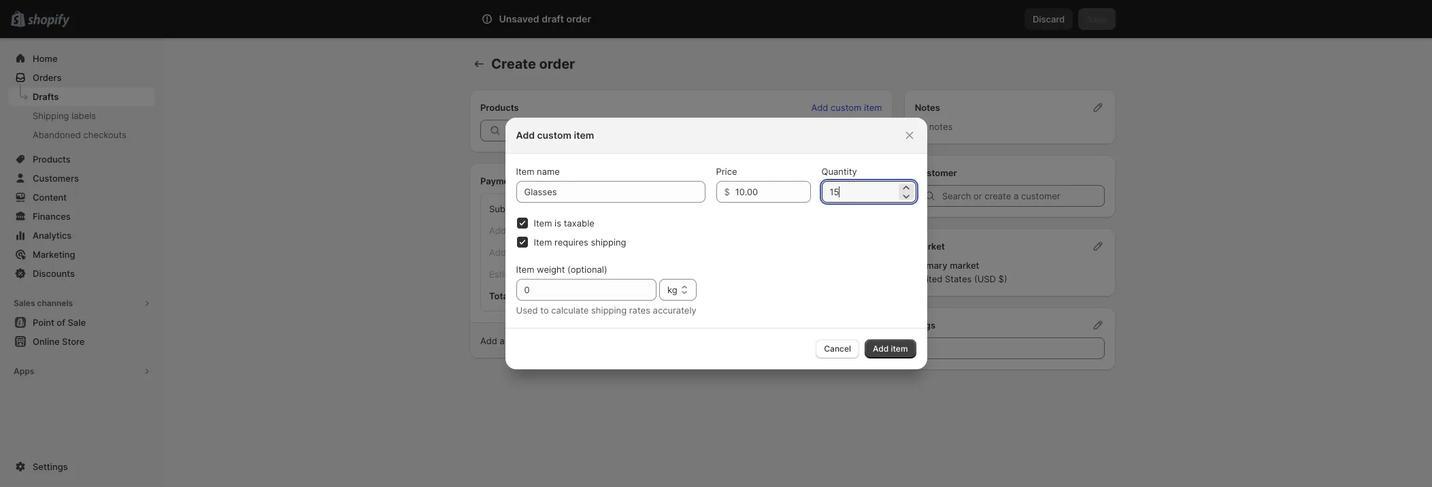 Task type: describe. For each thing, give the bounding box(es) containing it.
draft
[[542, 13, 564, 24]]

discounts
[[33, 268, 75, 279]]

notes
[[929, 121, 953, 132]]

abandoned checkouts link
[[8, 125, 155, 144]]

item for item weight (optional)
[[516, 264, 534, 275]]

no
[[915, 121, 927, 132]]

apps
[[14, 366, 34, 376]]

search button
[[514, 8, 908, 30]]

$
[[724, 186, 730, 197]]

item requires shipping
[[534, 237, 626, 248]]

Item weight (optional) number field
[[516, 279, 636, 301]]

labels
[[72, 110, 96, 121]]

add item button
[[865, 340, 916, 359]]

item name
[[516, 166, 560, 177]]

shipping labels
[[33, 110, 96, 121]]

1 vertical spatial to
[[542, 335, 551, 346]]

unsaved draft order
[[499, 13, 591, 24]]

(optional)
[[568, 264, 607, 275]]

primary
[[915, 260, 948, 271]]

requires
[[555, 237, 588, 248]]

create order
[[491, 56, 575, 72]]

abandoned
[[33, 129, 81, 140]]

drafts link
[[8, 87, 155, 106]]

home
[[33, 53, 58, 64]]

not
[[611, 269, 626, 280]]

united
[[915, 274, 943, 284]]

shipping
[[33, 110, 69, 121]]

options.
[[693, 335, 727, 346]]

shopify image
[[27, 14, 70, 28]]

item for item is taxable
[[534, 218, 552, 229]]

not calculated
[[611, 269, 672, 280]]

(usd
[[974, 274, 996, 284]]

states
[[945, 274, 972, 284]]

used
[[516, 305, 538, 316]]

discard
[[1033, 14, 1065, 24]]

market
[[950, 260, 979, 271]]

total
[[489, 291, 510, 301]]

item weight (optional)
[[516, 264, 607, 275]]

to inside dialog
[[540, 305, 549, 316]]

abandoned checkouts
[[33, 129, 126, 140]]

1 vertical spatial shipping
[[591, 305, 627, 316]]

add up the quantity
[[811, 102, 828, 113]]

name
[[537, 166, 560, 177]]

used to calculate shipping rates accurately
[[516, 305, 697, 316]]

apps button
[[8, 362, 155, 381]]

add down products
[[516, 129, 535, 141]]

taxable
[[564, 218, 595, 229]]

market
[[915, 241, 945, 252]]

item is taxable
[[534, 218, 595, 229]]

$)
[[999, 274, 1007, 284]]



Task type: vqa. For each thing, say whether or not it's contained in the screenshot.
Settings on the left
yes



Task type: locate. For each thing, give the bounding box(es) containing it.
a
[[500, 335, 505, 346]]

search
[[536, 14, 565, 24]]

create
[[491, 56, 536, 72]]

0 vertical spatial add custom item
[[811, 102, 882, 113]]

0 vertical spatial custom
[[831, 102, 862, 113]]

order right draft
[[566, 13, 591, 24]]

shipping left rates at the bottom left
[[591, 305, 627, 316]]

add custom item dialog
[[0, 118, 1432, 369]]

calculate left total
[[553, 335, 591, 346]]

item left name
[[516, 166, 534, 177]]

is
[[555, 218, 561, 229]]

custom up the quantity
[[831, 102, 862, 113]]

1 horizontal spatial item
[[864, 102, 882, 113]]

order right create
[[539, 56, 575, 72]]

kg
[[667, 284, 677, 295]]

item right cancel
[[891, 344, 908, 354]]

add custom item
[[811, 102, 882, 113], [516, 129, 594, 141]]

add custom item button
[[803, 98, 890, 117]]

0 vertical spatial shipping
[[591, 237, 626, 248]]

home link
[[8, 49, 155, 68]]

sales channels
[[14, 298, 73, 308]]

notes
[[915, 102, 940, 113]]

payment
[[480, 176, 518, 186]]

orders link
[[8, 68, 155, 87]]

order
[[566, 13, 591, 24], [539, 56, 575, 72]]

calculate inside add custom item dialog
[[551, 305, 589, 316]]

0 horizontal spatial add custom item
[[516, 129, 594, 141]]

1 vertical spatial item
[[574, 129, 594, 141]]

Item name text field
[[516, 181, 705, 203]]

2 vertical spatial item
[[891, 344, 908, 354]]

add custom item up name
[[516, 129, 594, 141]]

shipping
[[591, 237, 626, 248], [591, 305, 627, 316]]

rates
[[629, 305, 650, 316]]

cancel
[[824, 344, 851, 354]]

checkouts
[[83, 129, 126, 140]]

orders
[[33, 72, 62, 83]]

0 horizontal spatial item
[[574, 129, 594, 141]]

item left notes
[[864, 102, 882, 113]]

custom up name
[[537, 129, 572, 141]]

to
[[540, 305, 549, 316], [542, 335, 551, 346]]

0 horizontal spatial custom
[[537, 129, 572, 141]]

drafts
[[33, 91, 59, 102]]

calculate down the item weight (optional) number field
[[551, 305, 589, 316]]

item left is in the top left of the page
[[534, 218, 552, 229]]

1 horizontal spatial add custom item
[[811, 102, 882, 113]]

subtotal
[[489, 203, 524, 214]]

item
[[864, 102, 882, 113], [574, 129, 594, 141], [891, 344, 908, 354]]

tags
[[915, 320, 936, 331]]

0 vertical spatial item
[[864, 102, 882, 113]]

add a product to calculate total and view payment options.
[[480, 335, 727, 346]]

discard link
[[1025, 8, 1073, 30]]

to right product
[[542, 335, 551, 346]]

custom inside button
[[831, 102, 862, 113]]

add right cancel
[[873, 344, 889, 354]]

channels
[[37, 298, 73, 308]]

0 vertical spatial order
[[566, 13, 591, 24]]

item
[[516, 166, 534, 177], [534, 218, 552, 229], [534, 237, 552, 248], [516, 264, 534, 275]]

shipping up not on the left of page
[[591, 237, 626, 248]]

sales channels button
[[8, 294, 155, 313]]

quantity
[[822, 166, 857, 177]]

total
[[593, 335, 612, 346]]

primary market united states (usd $)
[[915, 260, 1007, 284]]

calculate
[[551, 305, 589, 316], [553, 335, 591, 346]]

price
[[716, 166, 737, 177]]

no notes
[[915, 121, 953, 132]]

Quantity number field
[[822, 181, 896, 203]]

custom inside dialog
[[537, 129, 572, 141]]

custom
[[831, 102, 862, 113], [537, 129, 572, 141]]

weight
[[537, 264, 565, 275]]

—
[[611, 247, 620, 258]]

item up item name text box
[[574, 129, 594, 141]]

0 vertical spatial calculate
[[551, 305, 589, 316]]

item up weight
[[534, 237, 552, 248]]

view
[[633, 335, 652, 346]]

add item
[[873, 344, 908, 354]]

products
[[480, 102, 519, 113]]

calculated
[[629, 269, 672, 280]]

to right used
[[540, 305, 549, 316]]

discounts link
[[8, 264, 155, 283]]

Price text field
[[735, 181, 811, 203]]

add custom item inside dialog
[[516, 129, 594, 141]]

1 vertical spatial calculate
[[553, 335, 591, 346]]

0 vertical spatial to
[[540, 305, 549, 316]]

$0.00
[[849, 203, 873, 214]]

cancel button
[[816, 340, 859, 359]]

1 vertical spatial custom
[[537, 129, 572, 141]]

product
[[507, 335, 540, 346]]

shipping labels link
[[8, 106, 155, 125]]

item for item name
[[516, 166, 534, 177]]

add
[[811, 102, 828, 113], [516, 129, 535, 141], [480, 335, 497, 346], [873, 344, 889, 354]]

accurately
[[653, 305, 697, 316]]

1 vertical spatial add custom item
[[516, 129, 594, 141]]

unsaved
[[499, 13, 539, 24]]

settings link
[[8, 457, 155, 476]]

add left a
[[480, 335, 497, 346]]

sales
[[14, 298, 35, 308]]

add custom item up the quantity
[[811, 102, 882, 113]]

item for item requires shipping
[[534, 237, 552, 248]]

and
[[615, 335, 630, 346]]

2 horizontal spatial item
[[891, 344, 908, 354]]

settings
[[33, 461, 68, 472]]

payment
[[655, 335, 691, 346]]

customer
[[915, 167, 957, 178]]

add custom item inside button
[[811, 102, 882, 113]]

1 horizontal spatial custom
[[831, 102, 862, 113]]

item left weight
[[516, 264, 534, 275]]

1 vertical spatial order
[[539, 56, 575, 72]]



